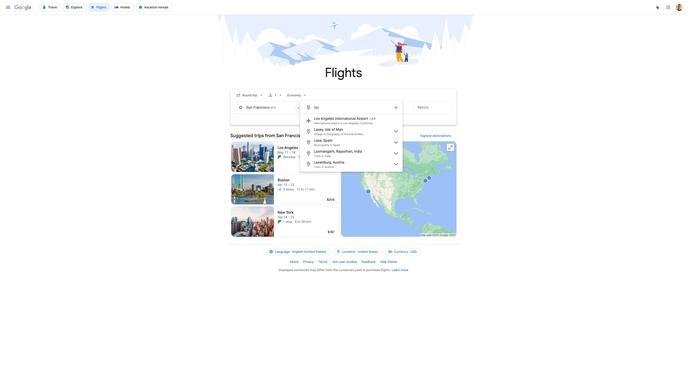 Task type: vqa. For each thing, say whether or not it's contained in the screenshot.
"Laxmangarh, Rajasthan, India" OPTION
yes



Task type: describe. For each thing, give the bounding box(es) containing it.
56 US dollars text field
[[329, 165, 335, 169]]

list box inside the enter your destination dialog
[[300, 114, 402, 172]]

Departure text field
[[379, 101, 411, 114]]

laxe, spain option
[[300, 137, 402, 148]]

laxey, isle of man option
[[300, 126, 402, 137]]

Flight search field
[[227, 89, 460, 172]]

frontier, spirit, and sun country airlines image
[[278, 188, 281, 191]]

destination, select multiple airports image
[[393, 105, 399, 110]]

187 US dollars text field
[[328, 230, 335, 234]]

Return text field
[[418, 101, 449, 114]]

 image for "187 us dollars" text box
[[293, 220, 294, 224]]

enter your destination dialog
[[300, 101, 403, 172]]

frontier image for  "icon" for "187 us dollars" text box
[[278, 220, 281, 224]]

toggle nearby airports for laxenburg, austria image
[[393, 162, 399, 167]]

main menu image
[[5, 5, 11, 10]]

change appearance image
[[653, 2, 664, 13]]

toggle nearby airports for laxey, isle of man image
[[393, 129, 399, 134]]

suggested trips from san francisco region
[[231, 130, 457, 239]]



Task type: locate. For each thing, give the bounding box(es) containing it.
frontier image
[[278, 155, 281, 159], [278, 220, 281, 224]]

1 frontier image from the top
[[278, 155, 281, 159]]

1 vertical spatial  image
[[295, 187, 296, 192]]

2 vertical spatial  image
[[293, 220, 294, 224]]

 image
[[297, 155, 297, 159], [295, 187, 296, 192], [293, 220, 294, 224]]

0 vertical spatial  image
[[297, 155, 297, 159]]

toggle nearby airports for laxmangarh, rajasthan, india image
[[393, 151, 399, 156]]

Where to?  text field
[[314, 102, 391, 113]]

2 frontier image from the top
[[278, 220, 281, 224]]

0 horizontal spatial  image
[[293, 220, 294, 224]]

frontier image for  "icon" corresponding to 56 us dollars text field
[[278, 155, 281, 159]]

0 vertical spatial frontier image
[[278, 155, 281, 159]]

los angeles international airport (lax) option
[[300, 115, 402, 126]]

Where from? San Francisco SFO text field
[[234, 101, 299, 114]]

1 vertical spatial frontier image
[[278, 220, 281, 224]]

list box
[[300, 114, 402, 172]]

1 horizontal spatial  image
[[295, 187, 296, 192]]

206 US dollars text field
[[327, 198, 335, 202]]

None field
[[234, 91, 266, 99], [286, 91, 309, 99], [234, 91, 266, 99], [286, 91, 309, 99]]

 image for "206 us dollars" text box
[[295, 187, 296, 192]]

laxmangarh, rajasthan, india option
[[300, 148, 402, 159]]

laxenburg, austria option
[[300, 159, 402, 170]]

 image for 56 us dollars text field
[[297, 155, 297, 159]]

2 horizontal spatial  image
[[297, 155, 297, 159]]

toggle nearby airports for laxe, spain image
[[393, 140, 399, 145]]



